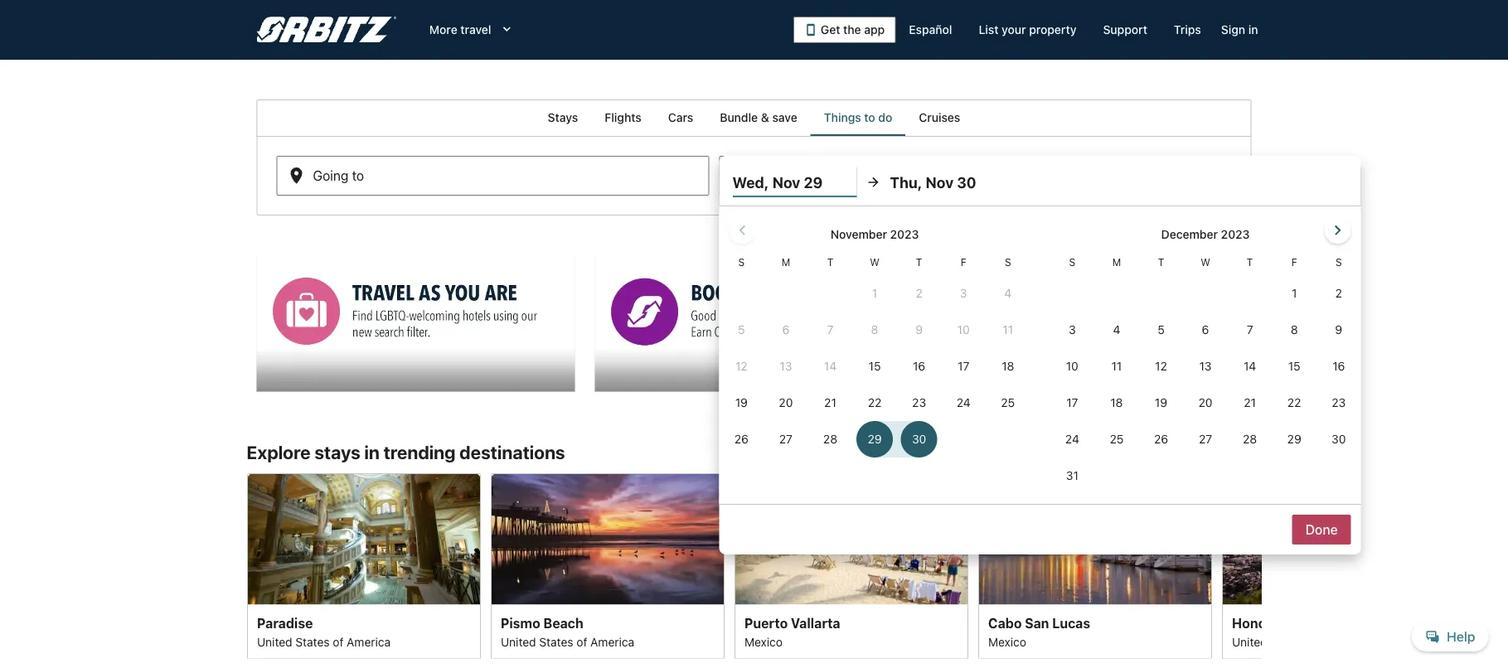 Task type: describe. For each thing, give the bounding box(es) containing it.
december
[[1162, 228, 1218, 241]]

f for december 2023
[[1292, 256, 1298, 268]]

1 s from the left
[[739, 256, 745, 268]]

29 inside button
[[804, 173, 823, 191]]

3 s from the left
[[1069, 256, 1076, 268]]

america inside "pismo beach united states of america"
[[590, 635, 634, 649]]

destinations
[[460, 442, 565, 463]]

united inside "pismo beach united states of america"
[[501, 635, 536, 649]]

stays
[[315, 442, 361, 463]]

thu, nov 30
[[890, 173, 977, 191]]

do
[[879, 111, 893, 124]]

2023 for november 2023
[[890, 228, 919, 241]]

2 t from the left
[[916, 256, 923, 268]]

pismo beach featuring a sunset, views and tropical scenes image
[[491, 473, 724, 605]]

paradise united states of america
[[257, 615, 390, 649]]

30 inside button
[[957, 173, 977, 191]]

pismo beach united states of america
[[501, 615, 634, 649]]

previous month image
[[733, 221, 753, 241]]

wed, nov 29 button
[[733, 168, 857, 197]]

list
[[979, 23, 999, 36]]

las vegas featuring interior views image
[[247, 473, 481, 605]]

29 inside button
[[783, 175, 799, 190]]

2023 for december 2023
[[1221, 228, 1250, 241]]

get the app link
[[794, 17, 896, 43]]

español button
[[896, 15, 966, 45]]

cabo san lucas mexico
[[988, 615, 1090, 649]]

nov inside button
[[773, 173, 801, 191]]

list your property
[[979, 23, 1077, 36]]

paradise
[[257, 615, 313, 631]]

m for november 2023
[[782, 256, 791, 268]]

states for paradise
[[295, 635, 329, 649]]

done
[[1306, 522, 1338, 538]]

nov 29 - nov 30
[[756, 175, 856, 190]]

get
[[821, 23, 841, 36]]

trending
[[384, 442, 456, 463]]

thu, nov 30 button
[[890, 168, 1015, 197]]

support
[[1103, 23, 1148, 36]]

things
[[824, 111, 861, 124]]

cruises link
[[906, 100, 974, 136]]

app
[[864, 23, 885, 36]]

united for honolulu
[[1232, 635, 1267, 649]]

thu,
[[890, 173, 923, 191]]

explore stays in trending destinations
[[247, 442, 565, 463]]

download the app button image
[[804, 23, 818, 36]]

honolulu united states of america
[[1232, 615, 1366, 649]]

wed,
[[733, 173, 769, 191]]

get the app
[[821, 23, 885, 36]]

30 inside button
[[840, 175, 856, 190]]

flights
[[605, 111, 642, 124]]

travel
[[461, 23, 491, 36]]

cars
[[668, 111, 694, 124]]

español
[[909, 23, 953, 36]]

bundle
[[720, 111, 758, 124]]

opens in a new window image
[[256, 256, 271, 271]]

makiki - lower punchbowl - tantalus showing landscape views, a sunset and a city image
[[1222, 473, 1456, 605]]

show previous card image
[[237, 556, 257, 576]]

f for november 2023
[[961, 256, 967, 268]]

honolulu
[[1232, 615, 1290, 631]]

to
[[864, 111, 876, 124]]

states for honolulu
[[1271, 635, 1305, 649]]

nov inside button
[[926, 173, 954, 191]]

things to do link
[[811, 100, 906, 136]]

puerto vallarta showing a beach, general coastal views and kayaking or canoeing image
[[734, 473, 968, 605]]

-
[[803, 175, 809, 190]]

states inside "pismo beach united states of america"
[[539, 635, 573, 649]]

stays link
[[535, 100, 592, 136]]

november 2023
[[831, 228, 919, 241]]

december 2023
[[1162, 228, 1250, 241]]



Task type: vqa. For each thing, say whether or not it's contained in the screenshot.
Nov 21 - Nov 25
no



Task type: locate. For each thing, give the bounding box(es) containing it.
0 horizontal spatial states
[[295, 635, 329, 649]]

2 states from the left
[[539, 635, 573, 649]]

w down december 2023
[[1201, 256, 1211, 268]]

t down december
[[1158, 256, 1165, 268]]

in right sign
[[1249, 23, 1259, 36]]

0 vertical spatial in
[[1249, 23, 1259, 36]]

1 m from the left
[[782, 256, 791, 268]]

flights link
[[592, 100, 655, 136]]

done button
[[1293, 515, 1352, 545]]

show next card image
[[1252, 556, 1272, 576]]

4 s from the left
[[1336, 256, 1342, 268]]

of inside honolulu united states of america
[[1308, 635, 1319, 649]]

of
[[332, 635, 343, 649], [576, 635, 587, 649], [1308, 635, 1319, 649]]

states inside "paradise united states of america"
[[295, 635, 329, 649]]

of inside "pismo beach united states of america"
[[576, 635, 587, 649]]

30 right thu,
[[957, 173, 977, 191]]

marina cabo san lucas which includes a marina, a coastal town and night scenes image
[[978, 473, 1212, 605]]

united
[[257, 635, 292, 649], [501, 635, 536, 649], [1232, 635, 1267, 649]]

opens in a new window image
[[594, 256, 609, 271]]

w down november 2023
[[870, 256, 880, 268]]

america for honolulu
[[1322, 635, 1366, 649]]

30 right -
[[840, 175, 856, 190]]

more travel
[[430, 23, 491, 36]]

mexico
[[744, 635, 782, 649], [988, 635, 1026, 649]]

support link
[[1090, 15, 1161, 45]]

1 f from the left
[[961, 256, 967, 268]]

&
[[761, 111, 770, 124]]

2 horizontal spatial of
[[1308, 635, 1319, 649]]

states inside honolulu united states of america
[[1271, 635, 1305, 649]]

1 horizontal spatial states
[[539, 635, 573, 649]]

2 2023 from the left
[[1221, 228, 1250, 241]]

bundle & save
[[720, 111, 798, 124]]

next month image
[[1328, 221, 1348, 241]]

united inside honolulu united states of america
[[1232, 635, 1267, 649]]

4 t from the left
[[1247, 256, 1254, 268]]

2 horizontal spatial united
[[1232, 635, 1267, 649]]

united for paradise
[[257, 635, 292, 649]]

states
[[295, 635, 329, 649], [539, 635, 573, 649], [1271, 635, 1305, 649]]

mexico down puerto
[[744, 635, 782, 649]]

more travel button
[[416, 15, 528, 45]]

0 horizontal spatial 29
[[783, 175, 799, 190]]

the
[[844, 23, 861, 36]]

29 right wed,
[[804, 173, 823, 191]]

states down honolulu
[[1271, 635, 1305, 649]]

puerto
[[744, 615, 788, 631]]

1 horizontal spatial mexico
[[988, 635, 1026, 649]]

beach
[[543, 615, 583, 631]]

united down paradise
[[257, 635, 292, 649]]

in inside dropdown button
[[1249, 23, 1259, 36]]

trips link
[[1161, 15, 1215, 45]]

bundle & save link
[[707, 100, 811, 136]]

s
[[739, 256, 745, 268], [1005, 256, 1011, 268], [1069, 256, 1076, 268], [1336, 256, 1342, 268]]

t down november 2023
[[916, 256, 923, 268]]

states down "beach" at the bottom left of page
[[539, 635, 573, 649]]

3 t from the left
[[1158, 256, 1165, 268]]

tab list inside explore stays in trending destinations main content
[[257, 100, 1252, 136]]

wed, nov 29
[[733, 173, 823, 191]]

cabo
[[988, 615, 1022, 631]]

2023 right november
[[890, 228, 919, 241]]

in inside main content
[[364, 442, 380, 463]]

29
[[804, 173, 823, 191], [783, 175, 799, 190]]

1 2023 from the left
[[890, 228, 919, 241]]

trips
[[1174, 23, 1202, 36]]

united inside "paradise united states of america"
[[257, 635, 292, 649]]

1 horizontal spatial america
[[590, 635, 634, 649]]

2 america from the left
[[590, 635, 634, 649]]

m
[[782, 256, 791, 268], [1113, 256, 1121, 268]]

explore
[[247, 442, 311, 463]]

list your property link
[[966, 15, 1090, 45]]

nov 29 - nov 30 button
[[720, 156, 1153, 196]]

0 horizontal spatial in
[[364, 442, 380, 463]]

3 of from the left
[[1308, 635, 1319, 649]]

states down paradise
[[295, 635, 329, 649]]

america inside "paradise united states of america"
[[346, 635, 390, 649]]

tab list containing stays
[[257, 100, 1252, 136]]

america
[[346, 635, 390, 649], [590, 635, 634, 649], [1322, 635, 1366, 649]]

0 horizontal spatial united
[[257, 635, 292, 649]]

tab list
[[257, 100, 1252, 136]]

3 america from the left
[[1322, 635, 1366, 649]]

0 horizontal spatial w
[[870, 256, 880, 268]]

1 t from the left
[[827, 256, 834, 268]]

san
[[1025, 615, 1049, 631]]

2 horizontal spatial states
[[1271, 635, 1305, 649]]

in right stays
[[364, 442, 380, 463]]

2 horizontal spatial america
[[1322, 635, 1366, 649]]

0 horizontal spatial america
[[346, 635, 390, 649]]

1 horizontal spatial of
[[576, 635, 587, 649]]

sign in button
[[1215, 15, 1265, 45]]

0 horizontal spatial 2023
[[890, 228, 919, 241]]

1 horizontal spatial united
[[501, 635, 536, 649]]

lucas
[[1052, 615, 1090, 631]]

orbitz logo image
[[257, 17, 396, 43]]

t down november
[[827, 256, 834, 268]]

2 of from the left
[[576, 635, 587, 649]]

cruises
[[919, 111, 961, 124]]

in
[[1249, 23, 1259, 36], [364, 442, 380, 463]]

sign
[[1221, 23, 1246, 36]]

1 horizontal spatial 2023
[[1221, 228, 1250, 241]]

of inside "paradise united states of america"
[[332, 635, 343, 649]]

save
[[773, 111, 798, 124]]

1 vertical spatial in
[[364, 442, 380, 463]]

2 united from the left
[[501, 635, 536, 649]]

0 horizontal spatial of
[[332, 635, 343, 649]]

nov
[[773, 173, 801, 191], [926, 173, 954, 191], [756, 175, 780, 190], [812, 175, 836, 190]]

1 united from the left
[[257, 635, 292, 649]]

1 horizontal spatial 29
[[804, 173, 823, 191]]

2023
[[890, 228, 919, 241], [1221, 228, 1250, 241]]

w
[[870, 256, 880, 268], [1201, 256, 1211, 268]]

w for november
[[870, 256, 880, 268]]

stays
[[548, 111, 578, 124]]

of for paradise
[[332, 635, 343, 649]]

1 america from the left
[[346, 635, 390, 649]]

mexico inside cabo san lucas mexico
[[988, 635, 1026, 649]]

1 horizontal spatial in
[[1249, 23, 1259, 36]]

29 left -
[[783, 175, 799, 190]]

2 mexico from the left
[[988, 635, 1026, 649]]

cars link
[[655, 100, 707, 136]]

november
[[831, 228, 887, 241]]

3 states from the left
[[1271, 635, 1305, 649]]

mexico inside puerto vallarta mexico
[[744, 635, 782, 649]]

0 horizontal spatial m
[[782, 256, 791, 268]]

30
[[957, 173, 977, 191], [840, 175, 856, 190]]

m for december 2023
[[1113, 256, 1121, 268]]

2023 right december
[[1221, 228, 1250, 241]]

puerto vallarta mexico
[[744, 615, 840, 649]]

w for december
[[1201, 256, 1211, 268]]

sign in
[[1221, 23, 1259, 36]]

pismo
[[501, 615, 540, 631]]

america for paradise
[[346, 635, 390, 649]]

1 mexico from the left
[[744, 635, 782, 649]]

0 horizontal spatial 30
[[840, 175, 856, 190]]

t
[[827, 256, 834, 268], [916, 256, 923, 268], [1158, 256, 1165, 268], [1247, 256, 1254, 268]]

2 w from the left
[[1201, 256, 1211, 268]]

3 united from the left
[[1232, 635, 1267, 649]]

0 horizontal spatial mexico
[[744, 635, 782, 649]]

property
[[1029, 23, 1077, 36]]

united down pismo
[[501, 635, 536, 649]]

2 s from the left
[[1005, 256, 1011, 268]]

things to do
[[824, 111, 893, 124]]

1 horizontal spatial w
[[1201, 256, 1211, 268]]

1 states from the left
[[295, 635, 329, 649]]

2 f from the left
[[1292, 256, 1298, 268]]

mexico down cabo
[[988, 635, 1026, 649]]

0 horizontal spatial f
[[961, 256, 967, 268]]

explore stays in trending destinations main content
[[0, 100, 1509, 668]]

2 m from the left
[[1113, 256, 1121, 268]]

t down december 2023
[[1247, 256, 1254, 268]]

1 w from the left
[[870, 256, 880, 268]]

1 horizontal spatial f
[[1292, 256, 1298, 268]]

your
[[1002, 23, 1026, 36]]

america inside honolulu united states of america
[[1322, 635, 1366, 649]]

1 horizontal spatial m
[[1113, 256, 1121, 268]]

1 horizontal spatial 30
[[957, 173, 977, 191]]

united down honolulu
[[1232, 635, 1267, 649]]

f
[[961, 256, 967, 268], [1292, 256, 1298, 268]]

vallarta
[[791, 615, 840, 631]]

1 of from the left
[[332, 635, 343, 649]]

of for honolulu
[[1308, 635, 1319, 649]]

more
[[430, 23, 458, 36]]



